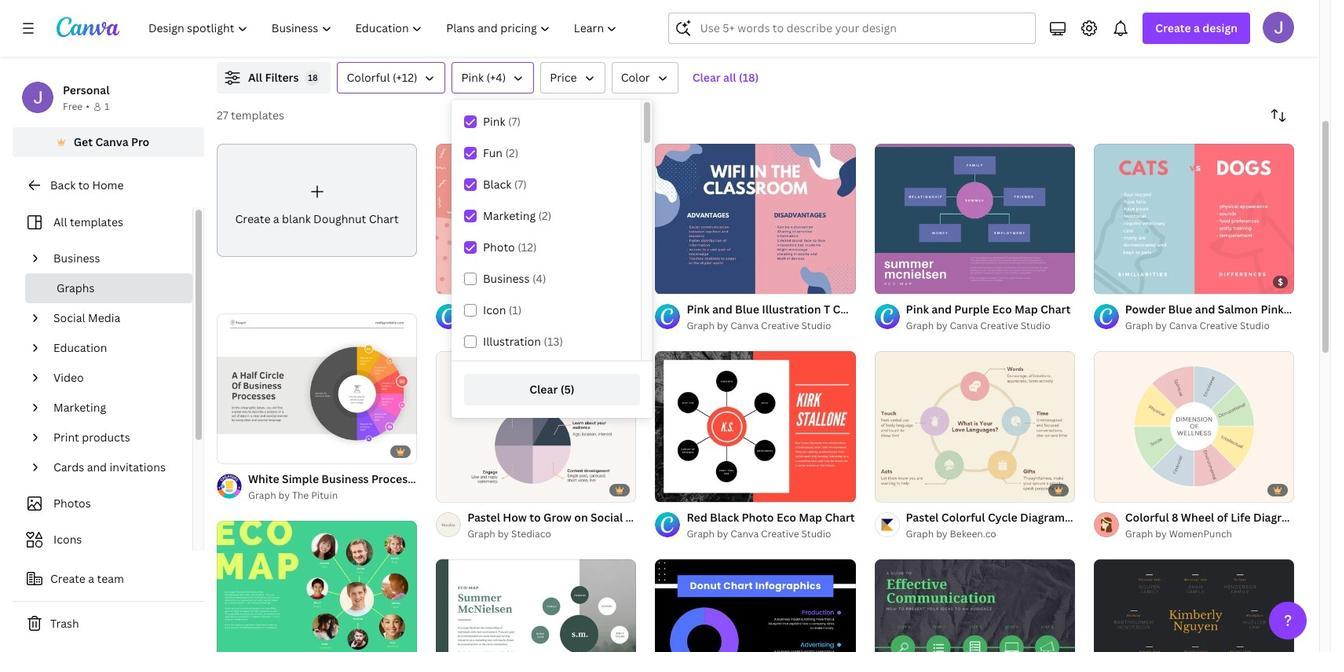 Task type: vqa. For each thing, say whether or not it's contained in the screenshot.
LIST
no



Task type: describe. For each thing, give the bounding box(es) containing it.
marketing for marketing (2)
[[483, 208, 536, 223]]

8
[[1172, 510, 1179, 525]]

blue inside pink and blue illustration t chart graph by canva creative studio
[[735, 302, 760, 317]]

canva inside red black photo eco map chart graph by canva creative studio
[[731, 527, 759, 540]]

powder
[[1126, 302, 1166, 317]]

creative for pink and purple eco map chart
[[981, 319, 1019, 333]]

templates for all templates
[[70, 214, 123, 229]]

by inside powder blue and salmon pink t chart graph by canva creative studio
[[1156, 319, 1167, 333]]

by inside pastel colorful cycle diagram graph graph by bekeen.co
[[937, 527, 948, 540]]

yellow and mint green eco map chart image
[[217, 521, 417, 652]]

pink for pink (7)
[[483, 114, 506, 129]]

photos link
[[22, 489, 183, 519]]

top level navigation element
[[138, 13, 631, 44]]

colorful 8 wheel of life diagram graph image
[[1094, 352, 1295, 502]]

graph inside red black photo eco map chart graph by canva creative studio
[[687, 527, 715, 540]]

bekeen.co
[[950, 527, 997, 540]]

chart inside powder blue and salmon pink t chart graph by canva creative studio
[[1296, 302, 1326, 317]]

back to home link
[[13, 170, 204, 201]]

(2) for marketing (2)
[[539, 208, 552, 223]]

pink and blue illustration t chart image
[[656, 144, 856, 294]]

graphs
[[57, 280, 95, 295]]

powder blue and salmon pink t chart graph by canva creative studio
[[1126, 302, 1326, 333]]

creative inside fun background peach t chart graph by canva creative studio
[[542, 319, 580, 333]]

fun background peach t chart image
[[436, 144, 637, 294]]

a for design
[[1194, 20, 1200, 35]]

chart inside create a blank doughnut chart element
[[369, 211, 399, 226]]

blank
[[282, 211, 311, 226]]

pink for pink and blue illustration t chart graph by canva creative studio
[[687, 302, 710, 317]]

graph by stediaco
[[468, 527, 551, 540]]

stediaco
[[512, 527, 551, 540]]

products
[[82, 430, 130, 445]]

peach
[[557, 302, 589, 317]]

create for create a design
[[1156, 20, 1192, 35]]

black and blue modern doughnut chart graph image
[[656, 559, 856, 652]]

(2) for fun (2)
[[506, 145, 519, 160]]

pastel colorful cycle diagram graph graph by bekeen.co
[[906, 510, 1101, 540]]

black (7)
[[483, 177, 527, 192]]

trash link
[[13, 608, 204, 640]]

background
[[490, 302, 554, 317]]

illustration inside pink and blue illustration t chart graph by canva creative studio
[[762, 302, 821, 317]]

colorful 8 wheel of life diagram graph link
[[1126, 509, 1332, 526]]

color
[[621, 70, 650, 85]]

graph by womenpunch link
[[1126, 526, 1295, 542]]

green classic minimalist eco map chart image
[[436, 559, 637, 652]]

red black photo eco map chart image
[[656, 352, 856, 502]]

pink (+4) button
[[452, 62, 535, 93]]

create a blank doughnut chart
[[235, 211, 399, 226]]

get canva pro
[[74, 134, 150, 149]]

canva inside fun background peach t chart graph by canva creative studio
[[512, 319, 540, 333]]

video link
[[47, 363, 183, 393]]

chart inside pink and blue illustration t chart graph by canva creative studio
[[833, 302, 863, 317]]

free
[[63, 100, 83, 113]]

white
[[248, 471, 279, 486]]

chart inside pink and purple eco map chart graph by canva creative studio
[[1041, 302, 1071, 317]]

free •
[[63, 100, 90, 113]]

fun background peach t chart link
[[468, 301, 631, 319]]

create a blank doughnut chart element
[[217, 144, 417, 257]]

pastel colorful cycle diagram graph image
[[875, 352, 1075, 502]]

canva inside pink and purple eco map chart graph by canva creative studio
[[950, 319, 978, 333]]

back
[[50, 178, 76, 192]]

print products link
[[47, 423, 183, 453]]

blue inside powder blue and salmon pink t chart graph by canva creative studio
[[1169, 302, 1193, 317]]

fun background peach t chart graph by canva creative studio
[[468, 302, 631, 333]]

pink inside powder blue and salmon pink t chart graph by canva creative studio
[[1261, 302, 1284, 317]]

diagram inside the colorful 8 wheel of life diagram graph graph by womenpunch
[[1254, 510, 1299, 525]]

price button
[[541, 62, 605, 93]]

27 templates
[[217, 108, 284, 123]]

wheel
[[1182, 510, 1215, 525]]

create a design
[[1156, 20, 1238, 35]]

pink for pink (+4)
[[462, 70, 484, 85]]

by inside white simple business process circle graph graph by the pituin
[[279, 489, 290, 502]]

(7) for black (7)
[[514, 177, 527, 192]]

graph inside pink and purple eco map chart graph by canva creative studio
[[906, 319, 934, 333]]

doughnut
[[314, 211, 366, 226]]

marketing (2)
[[483, 208, 552, 223]]

0 horizontal spatial photo
[[483, 240, 515, 255]]

graph by the pituin link
[[248, 488, 417, 504]]

(13)
[[544, 334, 563, 349]]

t inside powder blue and salmon pink t chart graph by canva creative studio
[[1287, 302, 1293, 317]]

and for invitations
[[87, 460, 107, 475]]

process
[[372, 471, 413, 486]]

icon
[[483, 302, 506, 317]]

color button
[[612, 62, 679, 93]]

photo inside red black photo eco map chart graph by canva creative studio
[[742, 510, 774, 525]]

price
[[550, 70, 577, 85]]

templates for 27 templates
[[231, 108, 284, 123]]

(1)
[[509, 302, 522, 317]]

create for create a team
[[50, 571, 86, 586]]

get
[[74, 134, 93, 149]]

all templates link
[[22, 207, 183, 237]]

by inside fun background peach t chart graph by canva creative studio
[[498, 319, 509, 333]]

and for purple
[[932, 302, 952, 317]]

(+4)
[[487, 70, 506, 85]]

Sort by button
[[1263, 100, 1295, 131]]

by inside pink and purple eco map chart graph by canva creative studio
[[937, 319, 948, 333]]

print products
[[53, 430, 130, 445]]

icon (1)
[[483, 302, 522, 317]]

trash
[[50, 616, 79, 631]]

colorful for colorful 8 wheel of life diagram graph graph by womenpunch
[[1126, 510, 1170, 525]]

colorful (+12) button
[[337, 62, 446, 93]]

pink (7)
[[483, 114, 521, 129]]

business for business (4)
[[483, 271, 530, 286]]

•
[[86, 100, 90, 113]]

create a team button
[[13, 563, 204, 595]]

icons link
[[22, 525, 183, 555]]

creative for pink and blue illustration t chart
[[761, 319, 799, 333]]

1 vertical spatial illustration
[[483, 334, 541, 349]]

creative inside powder blue and salmon pink t chart graph by canva creative studio
[[1200, 319, 1238, 333]]

clear for clear all (18)
[[693, 70, 721, 85]]

studio for red black photo eco map chart
[[802, 527, 832, 540]]

salmon
[[1218, 302, 1259, 317]]

colorful for colorful (+12)
[[347, 70, 390, 85]]

marketing link
[[47, 393, 183, 423]]

canva inside pink and blue illustration t chart graph by canva creative studio
[[731, 319, 759, 333]]

white simple business process circle graph graph by the pituin
[[248, 471, 483, 502]]

creative for red black photo eco map chart
[[761, 527, 799, 540]]

black inside red black photo eco map chart graph by canva creative studio
[[710, 510, 739, 525]]

cards and invitations link
[[47, 453, 183, 482]]

pink and purple eco map chart graph by canva creative studio
[[906, 302, 1071, 333]]

by inside red black photo eco map chart graph by canva creative studio
[[717, 527, 729, 540]]

and inside powder blue and salmon pink t chart graph by canva creative studio
[[1196, 302, 1216, 317]]

social media
[[53, 310, 120, 325]]

create for create a blank doughnut chart
[[235, 211, 271, 226]]

by left stediaco
[[498, 527, 509, 540]]

graph by canva creative studio link for peach
[[468, 319, 631, 334]]

photos
[[53, 496, 91, 511]]

colorful 8 wheel of life diagram graph graph by womenpunch
[[1126, 510, 1332, 540]]

$
[[1278, 276, 1284, 288]]

social media link
[[47, 303, 183, 333]]

filters
[[265, 70, 299, 85]]

pastel how to grow on social media pie chart infographic graph image
[[436, 352, 637, 502]]

business link
[[47, 244, 183, 273]]



Task type: locate. For each thing, give the bounding box(es) containing it.
eco for purple
[[993, 302, 1012, 317]]

doughnut charts templates image
[[960, 0, 1295, 43]]

1 vertical spatial eco
[[777, 510, 797, 525]]

1 horizontal spatial t
[[824, 302, 831, 317]]

canva inside powder blue and salmon pink t chart graph by canva creative studio
[[1170, 319, 1198, 333]]

0 vertical spatial map
[[1015, 302, 1038, 317]]

marketing inside marketing link
[[53, 400, 106, 415]]

diagram right life
[[1254, 510, 1299, 525]]

icons
[[53, 532, 82, 547]]

social
[[53, 310, 85, 325]]

and inside pink and purple eco map chart graph by canva creative studio
[[932, 302, 952, 317]]

charcoal and green effective communication process flow chart image
[[875, 559, 1075, 652]]

clear (5)
[[530, 382, 575, 397]]

None search field
[[669, 13, 1037, 44]]

photo (12)
[[483, 240, 537, 255]]

cards and invitations
[[53, 460, 166, 475]]

1 vertical spatial marketing
[[53, 400, 106, 415]]

eco for photo
[[777, 510, 797, 525]]

fun down pink (7) on the top left
[[483, 145, 503, 160]]

1 diagram from the left
[[1021, 510, 1065, 525]]

creative down the pink and blue illustration t chart link
[[761, 319, 799, 333]]

1 vertical spatial (2)
[[539, 208, 552, 223]]

photo right red
[[742, 510, 774, 525]]

0 horizontal spatial clear
[[530, 382, 558, 397]]

pink and purple eco map chart link
[[906, 301, 1071, 319]]

pink and blue illustration t chart link
[[687, 301, 863, 319]]

photo left (12)
[[483, 240, 515, 255]]

pink and purple eco map chart image
[[875, 144, 1075, 294]]

1 vertical spatial map
[[799, 510, 823, 525]]

diagram right cycle
[[1021, 510, 1065, 525]]

creative
[[542, 319, 580, 333], [761, 319, 799, 333], [981, 319, 1019, 333], [1200, 319, 1238, 333], [761, 527, 799, 540]]

studio inside red black photo eco map chart graph by canva creative studio
[[802, 527, 832, 540]]

0 vertical spatial (2)
[[506, 145, 519, 160]]

pink inside pink and purple eco map chart graph by canva creative studio
[[906, 302, 929, 317]]

graph by canva creative studio link for blue
[[687, 319, 856, 334]]

education link
[[47, 333, 183, 363]]

a for blank
[[273, 211, 279, 226]]

create a design button
[[1143, 13, 1251, 44]]

0 horizontal spatial colorful
[[347, 70, 390, 85]]

map for photo
[[799, 510, 823, 525]]

eco inside pink and purple eco map chart graph by canva creative studio
[[993, 302, 1012, 317]]

(+12)
[[393, 70, 418, 85]]

0 horizontal spatial map
[[799, 510, 823, 525]]

a left blank on the left
[[273, 211, 279, 226]]

0 horizontal spatial a
[[88, 571, 94, 586]]

t
[[592, 302, 598, 317], [824, 302, 831, 317], [1287, 302, 1293, 317]]

by down powder
[[1156, 319, 1167, 333]]

0 vertical spatial black
[[483, 177, 512, 192]]

studio inside fun background peach t chart graph by canva creative studio
[[582, 319, 612, 333]]

(18)
[[739, 70, 759, 85]]

blue
[[735, 302, 760, 317], [1169, 302, 1193, 317]]

0 vertical spatial business
[[53, 251, 100, 266]]

clear left (5)
[[530, 382, 558, 397]]

2 horizontal spatial a
[[1194, 20, 1200, 35]]

create a blank doughnut chart link
[[217, 144, 417, 257]]

team
[[97, 571, 124, 586]]

graph by canva creative studio link for and
[[1126, 319, 1295, 334]]

canva down the pink and blue illustration t chart link
[[731, 319, 759, 333]]

marketing for marketing
[[53, 400, 106, 415]]

by inside pink and blue illustration t chart graph by canva creative studio
[[717, 319, 729, 333]]

colorful up bekeen.co at the bottom right
[[942, 510, 986, 525]]

t inside fun background peach t chart graph by canva creative studio
[[592, 302, 598, 317]]

chart inside fun background peach t chart graph by canva creative studio
[[601, 302, 631, 317]]

graph by bekeen.co link
[[906, 526, 1075, 542]]

2 horizontal spatial business
[[483, 271, 530, 286]]

studio down pink and purple eco map chart link
[[1021, 319, 1051, 333]]

1 horizontal spatial colorful
[[942, 510, 986, 525]]

media
[[88, 310, 120, 325]]

by left 'the'
[[279, 489, 290, 502]]

Search search field
[[700, 13, 1026, 43]]

a for team
[[88, 571, 94, 586]]

(7) up marketing (2)
[[514, 177, 527, 192]]

1 vertical spatial clear
[[530, 382, 558, 397]]

by
[[498, 319, 509, 333], [717, 319, 729, 333], [937, 319, 948, 333], [1156, 319, 1167, 333], [279, 489, 290, 502], [498, 527, 509, 540], [717, 527, 729, 540], [937, 527, 948, 540], [1156, 527, 1167, 540]]

studio inside powder blue and salmon pink t chart graph by canva creative studio
[[1241, 319, 1270, 333]]

0 horizontal spatial all
[[53, 214, 67, 229]]

clear all (18)
[[693, 70, 759, 85]]

canva inside button
[[95, 134, 129, 149]]

all down back
[[53, 214, 67, 229]]

clear all (18) button
[[685, 62, 767, 93]]

black and gold eco map chart image
[[1094, 559, 1295, 652]]

0 horizontal spatial blue
[[735, 302, 760, 317]]

eco inside red black photo eco map chart graph by canva creative studio
[[777, 510, 797, 525]]

0 horizontal spatial t
[[592, 302, 598, 317]]

0 horizontal spatial diagram
[[1021, 510, 1065, 525]]

1 horizontal spatial (2)
[[539, 208, 552, 223]]

1 horizontal spatial blue
[[1169, 302, 1193, 317]]

templates
[[231, 108, 284, 123], [70, 214, 123, 229]]

home
[[92, 178, 124, 192]]

clear (5) button
[[464, 374, 640, 405]]

0 vertical spatial (7)
[[508, 114, 521, 129]]

1 horizontal spatial templates
[[231, 108, 284, 123]]

creative down red black photo eco map chart "link" in the right bottom of the page
[[761, 527, 799, 540]]

to
[[78, 178, 90, 192]]

templates right 27
[[231, 108, 284, 123]]

1 horizontal spatial all
[[248, 70, 262, 85]]

fun for fun (2)
[[483, 145, 503, 160]]

1 horizontal spatial clear
[[693, 70, 721, 85]]

0 vertical spatial clear
[[693, 70, 721, 85]]

creative down powder blue and salmon pink t chart link
[[1200, 319, 1238, 333]]

0 vertical spatial marketing
[[483, 208, 536, 223]]

all for all filters
[[248, 70, 262, 85]]

a left the design
[[1194, 20, 1200, 35]]

0 vertical spatial eco
[[993, 302, 1012, 317]]

map inside pink and purple eco map chart graph by canva creative studio
[[1015, 302, 1038, 317]]

of
[[1218, 510, 1229, 525]]

business inside white simple business process circle graph graph by the pituin
[[322, 471, 369, 486]]

red black photo eco map chart link
[[687, 509, 855, 526]]

get canva pro button
[[13, 127, 204, 157]]

0 horizontal spatial business
[[53, 251, 100, 266]]

1 horizontal spatial create
[[235, 211, 271, 226]]

create inside dropdown button
[[1156, 20, 1192, 35]]

chart inside red black photo eco map chart graph by canva creative studio
[[825, 510, 855, 525]]

1 t from the left
[[592, 302, 598, 317]]

cycle
[[988, 510, 1018, 525]]

2 horizontal spatial t
[[1287, 302, 1293, 317]]

1 vertical spatial photo
[[742, 510, 774, 525]]

pituin
[[311, 489, 338, 502]]

fun for fun background peach t chart graph by canva creative studio
[[468, 302, 488, 317]]

create left the design
[[1156, 20, 1192, 35]]

1 horizontal spatial a
[[273, 211, 279, 226]]

graph by canva creative studio link for photo
[[687, 526, 855, 542]]

(7)
[[508, 114, 521, 129], [514, 177, 527, 192]]

colorful inside pastel colorful cycle diagram graph graph by bekeen.co
[[942, 510, 986, 525]]

1 horizontal spatial photo
[[742, 510, 774, 525]]

0 horizontal spatial (2)
[[506, 145, 519, 160]]

marketing down video
[[53, 400, 106, 415]]

studio down salmon
[[1241, 319, 1270, 333]]

cards
[[53, 460, 84, 475]]

business down photo (12)
[[483, 271, 530, 286]]

a inside button
[[88, 571, 94, 586]]

graph by canva creative studio link
[[468, 319, 631, 334], [687, 319, 856, 334], [906, 319, 1071, 334], [1126, 319, 1295, 334], [687, 526, 855, 542]]

personal
[[63, 82, 110, 97]]

(7) up the fun (2)
[[508, 114, 521, 129]]

by left womenpunch
[[1156, 527, 1167, 540]]

design
[[1203, 20, 1238, 35]]

0 vertical spatial all
[[248, 70, 262, 85]]

1 horizontal spatial marketing
[[483, 208, 536, 223]]

create inside button
[[50, 571, 86, 586]]

0 horizontal spatial templates
[[70, 214, 123, 229]]

colorful inside the colorful 8 wheel of life diagram graph graph by womenpunch
[[1126, 510, 1170, 525]]

black right red
[[710, 510, 739, 525]]

studio down red black photo eco map chart "link" in the right bottom of the page
[[802, 527, 832, 540]]

all for all templates
[[53, 214, 67, 229]]

pro
[[131, 134, 150, 149]]

fun inside fun background peach t chart graph by canva creative studio
[[468, 302, 488, 317]]

map inside red black photo eco map chart graph by canva creative studio
[[799, 510, 823, 525]]

create a team
[[50, 571, 124, 586]]

0 vertical spatial photo
[[483, 240, 515, 255]]

by down pastel
[[937, 527, 948, 540]]

1 vertical spatial fun
[[468, 302, 488, 317]]

t inside pink and blue illustration t chart graph by canva creative studio
[[824, 302, 831, 317]]

1 vertical spatial templates
[[70, 214, 123, 229]]

2 vertical spatial create
[[50, 571, 86, 586]]

0 horizontal spatial eco
[[777, 510, 797, 525]]

graph inside powder blue and salmon pink t chart graph by canva creative studio
[[1126, 319, 1154, 333]]

(7) for pink (7)
[[508, 114, 521, 129]]

video
[[53, 370, 84, 385]]

white simple business process circle graph link
[[248, 471, 483, 488]]

and
[[713, 302, 733, 317], [932, 302, 952, 317], [1196, 302, 1216, 317], [87, 460, 107, 475]]

studio
[[582, 319, 612, 333], [802, 319, 832, 333], [1021, 319, 1051, 333], [1241, 319, 1270, 333], [802, 527, 832, 540]]

marketing up photo (12)
[[483, 208, 536, 223]]

18
[[308, 71, 318, 83]]

by down icon (1)
[[498, 319, 509, 333]]

a inside dropdown button
[[1194, 20, 1200, 35]]

creative inside red black photo eco map chart graph by canva creative studio
[[761, 527, 799, 540]]

clear for clear (5)
[[530, 382, 558, 397]]

1 vertical spatial create
[[235, 211, 271, 226]]

0 vertical spatial a
[[1194, 20, 1200, 35]]

colorful inside button
[[347, 70, 390, 85]]

simple
[[282, 471, 319, 486]]

diagram inside pastel colorful cycle diagram graph graph by bekeen.co
[[1021, 510, 1065, 525]]

canva down purple
[[950, 319, 978, 333]]

2 horizontal spatial colorful
[[1126, 510, 1170, 525]]

the
[[292, 489, 309, 502]]

colorful left (+12)
[[347, 70, 390, 85]]

map
[[1015, 302, 1038, 317], [799, 510, 823, 525]]

by down red black photo eco map chart "link" in the right bottom of the page
[[717, 527, 729, 540]]

jacob simon image
[[1263, 12, 1295, 43]]

canva up illustration (13)
[[512, 319, 540, 333]]

1 horizontal spatial eco
[[993, 302, 1012, 317]]

creative up (13)
[[542, 319, 580, 333]]

powder blue and salmon pink t chart image
[[1094, 144, 1295, 294]]

1 vertical spatial (7)
[[514, 177, 527, 192]]

all left the filters
[[248, 70, 262, 85]]

2 diagram from the left
[[1254, 510, 1299, 525]]

0 horizontal spatial black
[[483, 177, 512, 192]]

1 vertical spatial black
[[710, 510, 739, 525]]

business up graphs at the left of the page
[[53, 251, 100, 266]]

creative down pink and purple eco map chart link
[[981, 319, 1019, 333]]

creative inside pink and purple eco map chart graph by canva creative studio
[[981, 319, 1019, 333]]

1 vertical spatial a
[[273, 211, 279, 226]]

graph by canva creative studio link for purple
[[906, 319, 1071, 334]]

all
[[724, 70, 737, 85]]

and inside pink and blue illustration t chart graph by canva creative studio
[[713, 302, 733, 317]]

pink inside pink and blue illustration t chart graph by canva creative studio
[[687, 302, 710, 317]]

graph inside fun background peach t chart graph by canva creative studio
[[468, 319, 496, 333]]

1
[[104, 100, 109, 113]]

1 horizontal spatial black
[[710, 510, 739, 525]]

by inside the colorful 8 wheel of life diagram graph graph by womenpunch
[[1156, 527, 1167, 540]]

2 blue from the left
[[1169, 302, 1193, 317]]

fun (2)
[[483, 145, 519, 160]]

studio for pink and blue illustration t chart
[[802, 319, 832, 333]]

colorful
[[347, 70, 390, 85], [942, 510, 986, 525], [1126, 510, 1170, 525]]

studio for pink and purple eco map chart
[[1021, 319, 1051, 333]]

creative inside pink and blue illustration t chart graph by canva creative studio
[[761, 319, 799, 333]]

graph
[[468, 319, 496, 333], [687, 319, 715, 333], [906, 319, 934, 333], [1126, 319, 1154, 333], [450, 471, 483, 486], [248, 489, 276, 502], [1068, 510, 1101, 525], [1301, 510, 1332, 525], [468, 527, 496, 540], [687, 527, 715, 540], [906, 527, 934, 540], [1126, 527, 1154, 540]]

colorful left 8
[[1126, 510, 1170, 525]]

(2)
[[506, 145, 519, 160], [539, 208, 552, 223]]

0 vertical spatial fun
[[483, 145, 503, 160]]

2 horizontal spatial create
[[1156, 20, 1192, 35]]

3 t from the left
[[1287, 302, 1293, 317]]

all templates
[[53, 214, 123, 229]]

red
[[687, 510, 708, 525]]

by down pink and purple eco map chart link
[[937, 319, 948, 333]]

create down icons
[[50, 571, 86, 586]]

invitations
[[110, 460, 166, 475]]

white simple business process circle graph image
[[217, 313, 417, 463]]

0 horizontal spatial illustration
[[483, 334, 541, 349]]

business (4)
[[483, 271, 546, 286]]

(4)
[[533, 271, 546, 286]]

1 horizontal spatial business
[[322, 471, 369, 486]]

2 vertical spatial business
[[322, 471, 369, 486]]

business
[[53, 251, 100, 266], [483, 271, 530, 286], [322, 471, 369, 486]]

by down the pink and blue illustration t chart link
[[717, 319, 729, 333]]

0 horizontal spatial marketing
[[53, 400, 106, 415]]

map for purple
[[1015, 302, 1038, 317]]

studio down the pink and blue illustration t chart link
[[802, 319, 832, 333]]

canva down powder blue and salmon pink t chart link
[[1170, 319, 1198, 333]]

1 blue from the left
[[735, 302, 760, 317]]

0 horizontal spatial create
[[50, 571, 86, 586]]

colorful (+12)
[[347, 70, 418, 85]]

a left "team"
[[88, 571, 94, 586]]

education
[[53, 340, 107, 355]]

canva down red black photo eco map chart "link" in the right bottom of the page
[[731, 527, 759, 540]]

life
[[1231, 510, 1251, 525]]

pink
[[462, 70, 484, 85], [483, 114, 506, 129], [687, 302, 710, 317], [906, 302, 929, 317], [1261, 302, 1284, 317]]

fun left (1) on the left top of the page
[[468, 302, 488, 317]]

pastel
[[906, 510, 939, 525]]

illustration (13)
[[483, 334, 563, 349]]

create left blank on the left
[[235, 211, 271, 226]]

pink for pink and purple eco map chart graph by canva creative studio
[[906, 302, 929, 317]]

pastel colorful cycle diagram graph link
[[906, 509, 1101, 526]]

pink and blue illustration t chart graph by canva creative studio
[[687, 302, 863, 333]]

canva
[[95, 134, 129, 149], [512, 319, 540, 333], [731, 319, 759, 333], [950, 319, 978, 333], [1170, 319, 1198, 333], [731, 527, 759, 540]]

fun
[[483, 145, 503, 160], [468, 302, 488, 317]]

graph inside pink and blue illustration t chart graph by canva creative studio
[[687, 319, 715, 333]]

18 filter options selected element
[[305, 70, 321, 86]]

2 vertical spatial a
[[88, 571, 94, 586]]

1 horizontal spatial map
[[1015, 302, 1038, 317]]

pink inside button
[[462, 70, 484, 85]]

templates down back to home
[[70, 214, 123, 229]]

clear left all
[[693, 70, 721, 85]]

1 vertical spatial all
[[53, 214, 67, 229]]

(12)
[[518, 240, 537, 255]]

studio inside pink and purple eco map chart graph by canva creative studio
[[1021, 319, 1051, 333]]

studio down peach
[[582, 319, 612, 333]]

circle
[[416, 471, 447, 486]]

purple
[[955, 302, 990, 317]]

1 horizontal spatial diagram
[[1254, 510, 1299, 525]]

red black photo eco map chart graph by canva creative studio
[[687, 510, 855, 540]]

2 t from the left
[[824, 302, 831, 317]]

canva left pro
[[95, 134, 129, 149]]

black down the fun (2)
[[483, 177, 512, 192]]

0 vertical spatial illustration
[[762, 302, 821, 317]]

business for business
[[53, 251, 100, 266]]

0 vertical spatial create
[[1156, 20, 1192, 35]]

1 vertical spatial business
[[483, 271, 530, 286]]

0 vertical spatial templates
[[231, 108, 284, 123]]

studio inside pink and blue illustration t chart graph by canva creative studio
[[802, 319, 832, 333]]

1 horizontal spatial illustration
[[762, 302, 821, 317]]

and for blue
[[713, 302, 733, 317]]

business up graph by the pituin link
[[322, 471, 369, 486]]



